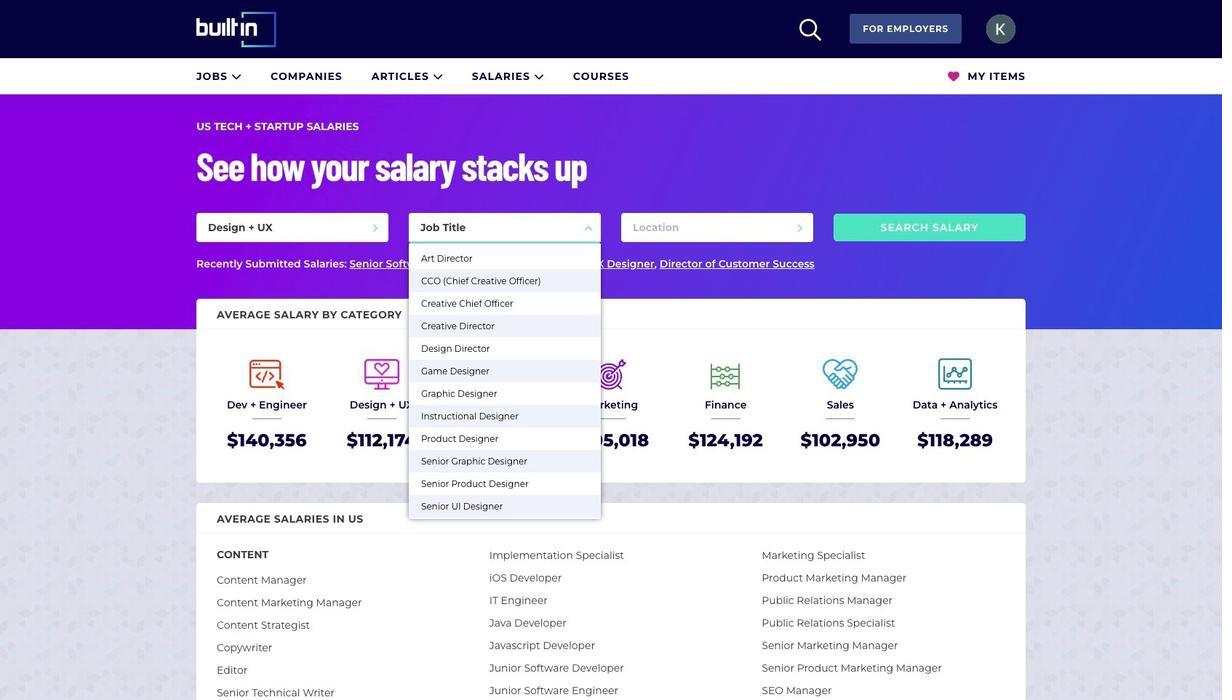 Task type: locate. For each thing, give the bounding box(es) containing it.
built in national image
[[197, 11, 297, 47]]

icon image
[[800, 19, 822, 41], [949, 71, 960, 82], [231, 71, 242, 81], [433, 71, 443, 81], [534, 71, 544, 81]]



